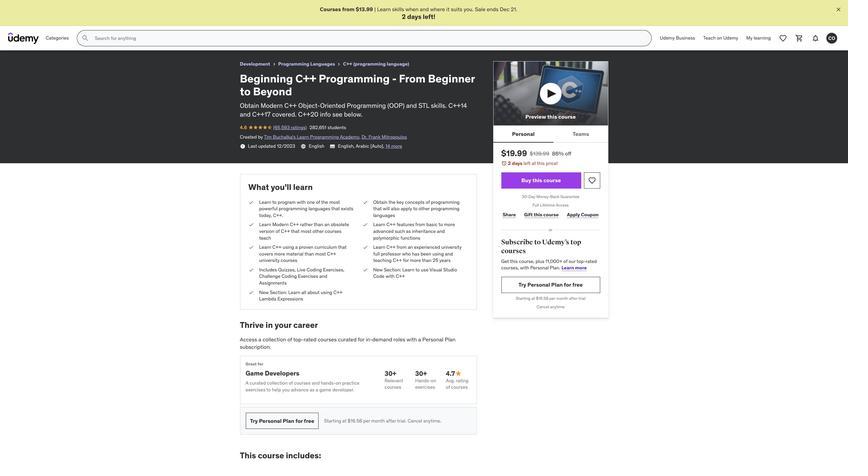 Task type: vqa. For each thing, say whether or not it's contained in the screenshot.
the topmost ,
yes



Task type: locate. For each thing, give the bounding box(es) containing it.
curated
[[338, 336, 357, 343], [250, 381, 266, 387]]

1 vertical spatial from
[[415, 222, 425, 228]]

categories
[[46, 35, 69, 41]]

learn c++ from an experienced university full professor who has been using and teaching c++ for more than 25 years
[[373, 244, 462, 264]]

dec
[[500, 6, 509, 13]]

this for get
[[510, 259, 518, 265]]

1 horizontal spatial rated
[[586, 259, 597, 265]]

new for new section: learn all about using c++ lambda expressions
[[259, 290, 269, 296]]

cancel right trial.
[[408, 418, 422, 424]]

cancel inside thrive in your career 'element'
[[408, 418, 422, 424]]

courses down obsolete
[[325, 228, 341, 235]]

using inside new section: learn all about using c++ lambda expressions
[[321, 290, 332, 296]]

month inside thrive in your career 'element'
[[371, 418, 385, 424]]

0 vertical spatial from
[[342, 6, 354, 13]]

personal down plus
[[530, 265, 549, 271]]

more inside the learn c++ from an experienced university full professor who has been using and teaching c++ for more than 25 years
[[410, 258, 421, 264]]

days left left
[[512, 161, 522, 167]]

that right curriculum
[[338, 244, 347, 251]]

more
[[391, 143, 402, 149], [444, 222, 455, 228], [274, 251, 285, 257], [410, 258, 421, 264], [575, 265, 587, 271]]

learn inside learn c++ features from basic to more advanced such as inheritance and polymorphic functions
[[373, 222, 385, 228]]

0 vertical spatial ,
[[359, 134, 360, 140]]

1 vertical spatial other
[[313, 228, 324, 235]]

0 vertical spatial cancel
[[537, 305, 549, 310]]

preview this course
[[525, 114, 576, 120]]

1 vertical spatial try
[[250, 418, 258, 425]]

1 horizontal spatial $16.58
[[536, 296, 548, 301]]

anytime.
[[423, 418, 441, 424]]

learn down who
[[402, 267, 414, 273]]

rated down career
[[304, 336, 316, 343]]

that left will
[[373, 206, 382, 212]]

1 horizontal spatial plan
[[445, 336, 456, 343]]

of right one
[[316, 199, 320, 205]]

with right roles
[[407, 336, 417, 343]]

0 vertical spatial 2
[[402, 13, 406, 21]]

4.6
[[240, 125, 247, 131]]

cancel inside starting at $16.58 per month after trial cancel anytime
[[537, 305, 549, 310]]

obtain inside beginning c++ programming - from beginner to beyond obtain modern c++ object-oriented programming (oop) and stl skills. c++14 and c++17 covered.  c++20 info see below.
[[240, 101, 259, 110]]

tab list
[[493, 126, 608, 143]]

$16.58 for starting at $16.58 per month after trial cancel anytime
[[536, 296, 548, 301]]

than down been
[[422, 258, 432, 264]]

1 vertical spatial curated
[[250, 381, 266, 387]]

cancel for anytime
[[537, 305, 549, 310]]

from inside learn c++ features from basic to more advanced such as inheritance and polymorphic functions
[[415, 222, 425, 228]]

after left trial
[[569, 296, 578, 301]]

dr. frank mitropoulos link
[[362, 134, 407, 140]]

that inside learn c++ using a proven curriculum that covers more material than most c++ university courses
[[338, 244, 347, 251]]

starting down game
[[324, 418, 341, 424]]

of right concepts
[[426, 199, 430, 205]]

our
[[569, 259, 576, 265]]

course down lifetime
[[543, 212, 559, 218]]

when
[[406, 6, 419, 13]]

coding down quizzes,
[[282, 274, 297, 280]]

1 horizontal spatial cancel
[[537, 305, 549, 310]]

courses inside learn c++ using a proven curriculum that covers more material than most c++ university courses
[[281, 258, 297, 264]]

of inside access a collection of top-rated courses curated for in-demand roles with a personal plan subscription.
[[287, 336, 292, 343]]

1 horizontal spatial try
[[519, 282, 526, 289]]

0 horizontal spatial new
[[259, 290, 269, 296]]

try personal plan for free link up starting at $16.58 per month after trial cancel anytime
[[501, 277, 600, 293]]

c++ up covered.
[[284, 101, 297, 110]]

c++ up advanced
[[386, 222, 396, 228]]

obtain the key concepts of programming that will also apply to other programming languages
[[373, 199, 460, 219]]

personal inside access a collection of top-rated courses curated for in-demand roles with a personal plan subscription.
[[422, 336, 443, 343]]

as
[[406, 228, 411, 235], [310, 387, 315, 393]]

xsmall image
[[336, 62, 342, 67], [362, 199, 368, 206], [248, 222, 254, 228], [248, 244, 254, 251], [248, 267, 254, 274], [362, 267, 368, 274], [248, 290, 254, 296]]

a up material on the left of the page
[[295, 244, 298, 251]]

apply
[[401, 206, 412, 212]]

coupon
[[581, 212, 599, 218]]

such
[[395, 228, 405, 235]]

this inside gift this course link
[[534, 212, 542, 218]]

1 vertical spatial after
[[386, 418, 396, 424]]

2 vertical spatial from
[[397, 244, 407, 251]]

most inside learn c++ using a proven curriculum that covers more material than most c++ university courses
[[315, 251, 326, 257]]

section:
[[384, 267, 401, 273], [270, 290, 287, 296]]

|
[[374, 6, 376, 13]]

obtain inside obtain the key concepts of programming that will also apply to other programming languages
[[373, 199, 387, 205]]

languages
[[310, 61, 335, 67]]

on inside great for game developers a curated collection of courses and hands-on practice exercises to help you advance as a game developer.
[[336, 381, 341, 387]]

learn up powerful
[[259, 199, 271, 205]]

xsmall image left advanced
[[362, 222, 368, 228]]

stl
[[418, 101, 429, 110]]

this
[[547, 114, 557, 120], [537, 161, 545, 167], [532, 177, 542, 184], [534, 212, 542, 218], [510, 259, 518, 265]]

2 30+ from the left
[[415, 370, 427, 378]]

courses from $13.99 | learn skills when and where it suits you. sale ends dec 21. 2 days left!
[[320, 6, 517, 21]]

month
[[556, 296, 568, 301], [371, 418, 385, 424]]

and up 4.6
[[240, 110, 251, 119]]

starting inside thrive in your career 'element'
[[324, 418, 341, 424]]

1 horizontal spatial the
[[389, 199, 395, 205]]

subscribe
[[501, 238, 533, 247]]

0 vertical spatial languages
[[308, 206, 330, 212]]

collection inside great for game developers a curated collection of courses and hands-on practice exercises to help you advance as a game developer.
[[267, 381, 288, 387]]

to left help
[[266, 387, 271, 393]]

learn c++ features from basic to more advanced such as inheritance and polymorphic functions
[[373, 222, 455, 241]]

developers
[[265, 370, 299, 378]]

courses
[[325, 228, 341, 235], [501, 247, 526, 256], [281, 258, 297, 264], [318, 336, 337, 343], [294, 381, 311, 387], [385, 385, 401, 391], [451, 385, 468, 391]]

than
[[314, 222, 323, 228], [305, 251, 314, 257], [422, 258, 432, 264]]

this inside the "get this course, plus 11,000+ of our top-rated courses, with personal plan."
[[510, 259, 518, 265]]

courses up advance
[[294, 381, 311, 387]]

university up years on the bottom of the page
[[441, 244, 462, 251]]

your
[[275, 320, 292, 331]]

modern up c++17 on the left of page
[[261, 101, 283, 110]]

more inside learn c++ features from basic to more advanced such as inheritance and polymorphic functions
[[444, 222, 455, 228]]

great
[[246, 362, 257, 367]]

section: down assignments
[[270, 290, 287, 296]]

1 horizontal spatial per
[[549, 296, 555, 301]]

$16.58 for starting at $16.58 per month after trial. cancel anytime.
[[348, 418, 362, 424]]

exercises inside 30+ hands-on exercises
[[415, 385, 435, 391]]

1 horizontal spatial exercises
[[415, 385, 435, 391]]

1 vertical spatial days
[[512, 161, 522, 167]]

at for starting at $16.58 per month after trial cancel anytime
[[531, 296, 535, 301]]

1 vertical spatial 2
[[508, 161, 511, 167]]

0 horizontal spatial per
[[363, 418, 370, 424]]

courses
[[320, 6, 341, 13]]

than inside learn c++ using a proven curriculum that covers more material than most c++ university courses
[[305, 251, 314, 257]]

mitropoulos
[[382, 134, 407, 140]]

0 vertical spatial than
[[314, 222, 323, 228]]

exercises down a
[[246, 387, 265, 393]]

xsmall image up beginning
[[271, 62, 277, 67]]

30+ inside 30+ hands-on exercises
[[415, 370, 427, 378]]

1 the from the left
[[321, 199, 328, 205]]

and up left!
[[420, 6, 429, 13]]

xsmall image right "languages"
[[336, 62, 342, 67]]

using up 25
[[432, 251, 444, 257]]

xsmall image down what
[[248, 199, 254, 206]]

30+ right 30+ relevant courses
[[415, 370, 427, 378]]

after
[[569, 296, 578, 301], [386, 418, 396, 424]]

at
[[532, 161, 536, 167], [531, 296, 535, 301], [342, 418, 347, 424]]

money-
[[536, 194, 550, 199]]

section: inside new section: learn to use visual studio code with c++
[[384, 267, 401, 273]]

collection up help
[[267, 381, 288, 387]]

0 horizontal spatial coding
[[282, 274, 297, 280]]

free
[[572, 282, 583, 289], [304, 418, 314, 425]]

exercises down hands-
[[415, 385, 435, 391]]

1 horizontal spatial most
[[315, 251, 326, 257]]

with inside access a collection of top-rated courses curated for in-demand roles with a personal plan subscription.
[[407, 336, 417, 343]]

xsmall image left version
[[248, 222, 254, 228]]

0 vertical spatial most
[[329, 199, 340, 205]]

0 horizontal spatial university
[[259, 258, 280, 264]]

this for preview
[[547, 114, 557, 120]]

0 vertical spatial collection
[[263, 336, 286, 343]]

an inside learn modern c++ rather than an obsolete version of c++ that most other courses teach
[[324, 222, 330, 228]]

xsmall image for new section: learn all about using c++ lambda expressions
[[248, 290, 254, 296]]

collection
[[263, 336, 286, 343], [267, 381, 288, 387]]

personal inside button
[[512, 131, 535, 137]]

after inside starting at $16.58 per month after trial cancel anytime
[[569, 296, 578, 301]]

rated inside the "get this course, plus 11,000+ of our top-rated courses, with personal plan."
[[586, 259, 597, 265]]

lifetime
[[540, 203, 555, 208]]

1 vertical spatial access
[[240, 336, 257, 343]]

from
[[342, 6, 354, 13], [415, 222, 425, 228], [397, 244, 407, 251]]

ratings)
[[291, 125, 307, 131]]

2 vertical spatial than
[[422, 258, 432, 264]]

with
[[297, 199, 306, 205], [520, 265, 529, 271], [386, 274, 395, 280], [407, 336, 417, 343]]

collection inside access a collection of top-rated courses curated for in-demand roles with a personal plan subscription.
[[263, 336, 286, 343]]

gift this course link
[[523, 208, 560, 222]]

to right basic
[[439, 222, 443, 228]]

xsmall image left "code"
[[362, 267, 368, 274]]

rated inside access a collection of top-rated courses curated for in-demand roles with a personal plan subscription.
[[304, 336, 316, 343]]

cancel left 'anytime'
[[537, 305, 549, 310]]

2 horizontal spatial most
[[329, 199, 340, 205]]

been
[[421, 251, 431, 257]]

access down "back"
[[556, 203, 569, 208]]

try personal plan for free
[[519, 282, 583, 289], [250, 418, 314, 425]]

programming
[[278, 61, 309, 67], [319, 72, 390, 86], [347, 101, 386, 110], [310, 134, 339, 140]]

an
[[324, 222, 330, 228], [408, 244, 413, 251]]

after for trial
[[569, 296, 578, 301]]

this inside buy this course button
[[532, 177, 542, 184]]

2 udemy from the left
[[723, 35, 738, 41]]

more down has
[[410, 258, 421, 264]]

than inside the learn c++ from an experienced university full professor who has been using and teaching c++ for more than 25 years
[[422, 258, 432, 264]]

0 vertical spatial university
[[441, 244, 462, 251]]

at inside thrive in your career 'element'
[[342, 418, 347, 424]]

learn c++ using a proven curriculum that covers more material than most c++ university courses
[[259, 244, 347, 264]]

1 vertical spatial month
[[371, 418, 385, 424]]

month inside starting at $16.58 per month after trial cancel anytime
[[556, 296, 568, 301]]

c++ down professor
[[393, 258, 402, 264]]

1 horizontal spatial using
[[321, 290, 332, 296]]

after inside thrive in your career 'element'
[[386, 418, 396, 424]]

0 vertical spatial coding
[[307, 267, 322, 273]]

1 vertical spatial free
[[304, 418, 314, 425]]

1 vertical spatial starting
[[324, 418, 341, 424]]

1 vertical spatial an
[[408, 244, 413, 251]]

plan inside access a collection of top-rated courses curated for in-demand roles with a personal plan subscription.
[[445, 336, 456, 343]]

and down "exercises,"
[[319, 274, 327, 280]]

modern inside learn modern c++ rather than an obsolete version of c++ that most other courses teach
[[272, 222, 289, 228]]

with inside the learn to program with one of the most powerful programming languages that exists today, c++.
[[297, 199, 306, 205]]

cancel
[[537, 305, 549, 310], [408, 418, 422, 424]]

c++ inside new section: learn all about using c++ lambda expressions
[[333, 290, 343, 296]]

to inside the learn to program with one of the most powerful programming languages that exists today, c++.
[[272, 199, 277, 205]]

0 horizontal spatial month
[[371, 418, 385, 424]]

other down concepts
[[419, 206, 430, 212]]

course for preview this course
[[558, 114, 576, 120]]

1 vertical spatial obtain
[[373, 199, 387, 205]]

1 vertical spatial languages
[[373, 213, 395, 219]]

0 horizontal spatial udemy
[[660, 35, 675, 41]]

try personal plan for free for try personal plan for free link to the right
[[519, 282, 583, 289]]

0 horizontal spatial using
[[283, 244, 294, 251]]

avg. rating of courses
[[446, 378, 468, 391]]

section: inside new section: learn all about using c++ lambda expressions
[[270, 290, 287, 296]]

learn
[[377, 6, 391, 13], [297, 134, 309, 140], [259, 199, 271, 205], [259, 222, 271, 228], [373, 222, 385, 228], [259, 244, 271, 251], [373, 244, 385, 251], [562, 265, 574, 271], [402, 267, 414, 273], [288, 290, 300, 296]]

that left exists
[[331, 206, 340, 212]]

$16.58 inside thrive in your career 'element'
[[348, 418, 362, 424]]

courses inside great for game developers a curated collection of courses and hands-on practice exercises to help you advance as a game developer.
[[294, 381, 311, 387]]

1 vertical spatial most
[[301, 228, 311, 235]]

day
[[529, 194, 535, 199]]

to inside learn c++ features from basic to more advanced such as inheritance and polymorphic functions
[[439, 222, 443, 228]]

per for trial.
[[363, 418, 370, 424]]

0 horizontal spatial the
[[321, 199, 328, 205]]

new inside new section: learn to use visual studio code with c++
[[373, 267, 383, 273]]

0 vertical spatial obtain
[[240, 101, 259, 110]]

0 horizontal spatial access
[[240, 336, 257, 343]]

0 horizontal spatial an
[[324, 222, 330, 228]]

personal up starting at $16.58 per month after trial cancel anytime
[[527, 282, 550, 289]]

as inside learn c++ features from basic to more advanced such as inheritance and polymorphic functions
[[406, 228, 411, 235]]

2 horizontal spatial plan
[[551, 282, 563, 289]]

try inside thrive in your career 'element'
[[250, 418, 258, 425]]

1 udemy from the left
[[660, 35, 675, 41]]

to left "beyond"
[[240, 85, 251, 99]]

full
[[533, 203, 539, 208]]

0 horizontal spatial wishlist image
[[588, 177, 596, 185]]

0 vertical spatial an
[[324, 222, 330, 228]]

new up lambda
[[259, 290, 269, 296]]

course language image
[[301, 144, 306, 149]]

2 horizontal spatial on
[[717, 35, 722, 41]]

most up obsolete
[[329, 199, 340, 205]]

curated left in-
[[338, 336, 357, 343]]

1 horizontal spatial 2
[[508, 161, 511, 167]]

other
[[419, 206, 430, 212], [313, 228, 324, 235]]

2 vertical spatial most
[[315, 251, 326, 257]]

per inside starting at $16.58 per month after trial cancel anytime
[[549, 296, 555, 301]]

starting at $16.58 per month after trial. cancel anytime.
[[324, 418, 441, 424]]

try personal plan for free down plan.
[[519, 282, 583, 289]]

with down course,
[[520, 265, 529, 271]]

starting
[[516, 296, 531, 301], [324, 418, 341, 424]]

1 horizontal spatial month
[[556, 296, 568, 301]]

1 horizontal spatial from
[[397, 244, 407, 251]]

xsmall image for learn c++ using a proven curriculum that covers more material than most c++ university courses
[[248, 244, 254, 251]]

1 horizontal spatial as
[[406, 228, 411, 235]]

visual
[[430, 267, 442, 273]]

notifications image
[[812, 34, 820, 42]]

courses down subscribe
[[501, 247, 526, 256]]

days down when
[[407, 13, 421, 21]]

at for starting at $16.58 per month after trial. cancel anytime.
[[342, 418, 347, 424]]

0 vertical spatial try
[[519, 282, 526, 289]]

of up you
[[289, 381, 293, 387]]

0 vertical spatial other
[[419, 206, 430, 212]]

,
[[359, 134, 360, 140], [383, 143, 384, 149]]

1 vertical spatial modern
[[272, 222, 289, 228]]

2 the from the left
[[389, 199, 395, 205]]

of right version
[[276, 228, 280, 235]]

2 horizontal spatial using
[[432, 251, 444, 257]]

or
[[549, 227, 553, 232]]

1 horizontal spatial try personal plan for free
[[519, 282, 583, 289]]

after left trial.
[[386, 418, 396, 424]]

0 horizontal spatial languages
[[308, 206, 330, 212]]

days inside courses from $13.99 | learn skills when and where it suits you. sale ends dec 21. 2 days left!
[[407, 13, 421, 21]]

xsmall image for last updated 12/2023
[[240, 144, 245, 149]]

exercises
[[415, 385, 435, 391], [246, 387, 265, 393]]

2 vertical spatial using
[[321, 290, 332, 296]]

1 vertical spatial using
[[432, 251, 444, 257]]

on right "teach"
[[717, 35, 722, 41]]

access inside access a collection of top-rated courses curated for in-demand roles with a personal plan subscription.
[[240, 336, 257, 343]]

business
[[676, 35, 695, 41]]

development
[[240, 61, 270, 67]]

1 vertical spatial coding
[[282, 274, 297, 280]]

programming down (programming
[[319, 72, 390, 86]]

more right covers
[[274, 251, 285, 257]]

0 horizontal spatial from
[[342, 6, 354, 13]]

free down advance
[[304, 418, 314, 425]]

14
[[386, 143, 390, 149]]

1 horizontal spatial an
[[408, 244, 413, 251]]

that up the proven
[[291, 228, 300, 235]]

a up subscription.
[[258, 336, 261, 343]]

, left dr.
[[359, 134, 360, 140]]

cancel for anytime.
[[408, 418, 422, 424]]

1 horizontal spatial other
[[419, 206, 430, 212]]

0 vertical spatial starting
[[516, 296, 531, 301]]

learn inside learn c++ using a proven curriculum that covers more material than most c++ university courses
[[259, 244, 271, 251]]

to
[[240, 85, 251, 99], [272, 199, 277, 205], [413, 206, 418, 212], [439, 222, 443, 228], [534, 238, 541, 247], [415, 267, 420, 273], [266, 387, 271, 393]]

starting inside starting at $16.58 per month after trial cancel anytime
[[516, 296, 531, 301]]

an inside the learn c++ from an experienced university full professor who has been using and teaching c++ for more than 25 years
[[408, 244, 413, 251]]

for inside access a collection of top-rated courses curated for in-demand roles with a personal plan subscription.
[[358, 336, 365, 343]]

trial
[[578, 296, 585, 301]]

and up game
[[312, 381, 320, 387]]

english, arabic [auto] , 14 more
[[338, 143, 402, 149]]

0 horizontal spatial section:
[[270, 290, 287, 296]]

free for try personal plan for free link to the right
[[572, 282, 583, 289]]

xsmall image for includes quizzes, live coding exercises, challenge coding exercises and assignments
[[248, 267, 254, 274]]

great for game developers a curated collection of courses and hands-on practice exercises to help you advance as a game developer.
[[246, 362, 359, 393]]

and inside learn c++ features from basic to more advanced such as inheritance and polymorphic functions
[[437, 228, 445, 235]]

0 horizontal spatial try personal plan for free link
[[246, 414, 319, 430]]

access up subscription.
[[240, 336, 257, 343]]

beginner
[[428, 72, 475, 86]]

2 down skills
[[402, 13, 406, 21]]

0 vertical spatial using
[[283, 244, 294, 251]]

shopping cart with 0 items image
[[795, 34, 803, 42]]

1 vertical spatial plan
[[445, 336, 456, 343]]

than down the proven
[[305, 251, 314, 257]]

30+ left hands-
[[385, 370, 396, 378]]

1 horizontal spatial languages
[[373, 213, 395, 219]]

teams button
[[554, 126, 608, 142]]

with right "code"
[[386, 274, 395, 280]]

1 horizontal spatial after
[[569, 296, 578, 301]]

try personal plan for free link
[[501, 277, 600, 293], [246, 414, 319, 430]]

more right basic
[[444, 222, 455, 228]]

most for curriculum
[[315, 251, 326, 257]]

c++ down c++.
[[281, 228, 290, 235]]

month for trial.
[[371, 418, 385, 424]]

0 vertical spatial new
[[373, 267, 383, 273]]

proven
[[299, 244, 313, 251]]

xsmall image left last
[[240, 144, 245, 149]]

an left obsolete
[[324, 222, 330, 228]]

0 vertical spatial curated
[[338, 336, 357, 343]]

this right "buy"
[[532, 177, 542, 184]]

this for buy
[[532, 177, 542, 184]]

21.
[[511, 6, 517, 13]]

this right 'gift' at the right top
[[534, 212, 542, 218]]

modern down c++.
[[272, 222, 289, 228]]

from up the inheritance
[[415, 222, 425, 228]]

0 horizontal spatial 2
[[402, 13, 406, 21]]

0 vertical spatial try personal plan for free
[[519, 282, 583, 289]]

this inside preview this course button
[[547, 114, 557, 120]]

1 horizontal spatial 30+
[[415, 370, 427, 378]]

for
[[403, 258, 409, 264], [564, 282, 571, 289], [358, 336, 365, 343], [258, 362, 263, 367], [295, 418, 303, 425]]

to up powerful
[[272, 199, 277, 205]]

rating
[[456, 378, 468, 384]]

plan
[[551, 282, 563, 289], [445, 336, 456, 343], [283, 418, 294, 425]]

with inside the "get this course, plus 11,000+ of our top-rated courses, with personal plan."
[[520, 265, 529, 271]]

learn up advanced
[[373, 222, 385, 228]]

0 horizontal spatial most
[[301, 228, 311, 235]]

new inside new section: learn all about using c++ lambda expressions
[[259, 290, 269, 296]]

xsmall image left covers
[[248, 244, 254, 251]]

0 vertical spatial as
[[406, 228, 411, 235]]

and inside great for game developers a curated collection of courses and hands-on practice exercises to help you advance as a game developer.
[[312, 381, 320, 387]]

0 vertical spatial per
[[549, 296, 555, 301]]

2 vertical spatial at
[[342, 418, 347, 424]]

1 horizontal spatial section:
[[384, 267, 401, 273]]

beyond
[[253, 85, 292, 99]]

expressions
[[277, 296, 303, 302]]

2 vertical spatial plan
[[283, 418, 294, 425]]

$13.99
[[356, 6, 373, 13]]

learn inside the learn c++ from an experienced university full professor who has been using and teaching c++ for more than 25 years
[[373, 244, 385, 251]]

teams
[[573, 131, 589, 137]]

c++ left the rather at the left
[[290, 222, 299, 228]]

this for gift
[[534, 212, 542, 218]]

udemy business link
[[656, 30, 699, 46]]

$16.58
[[536, 296, 548, 301], [348, 418, 362, 424]]

from inside courses from $13.99 | learn skills when and where it suits you. sale ends dec 21. 2 days left!
[[342, 6, 354, 13]]

covered.
[[272, 110, 297, 119]]

teaching
[[373, 258, 392, 264]]

1 horizontal spatial top-
[[577, 259, 586, 265]]

on inside teach on udemy link
[[717, 35, 722, 41]]

includes:
[[286, 451, 321, 462]]

0 horizontal spatial try personal plan for free
[[250, 418, 314, 425]]

personal down preview
[[512, 131, 535, 137]]

languages inside obtain the key concepts of programming that will also apply to other programming languages
[[373, 213, 395, 219]]

30-day money-back guarantee full lifetime access
[[522, 194, 580, 208]]

30+ inside 30+ relevant courses
[[385, 370, 396, 378]]

languages down will
[[373, 213, 395, 219]]

rated up the learn more
[[586, 259, 597, 265]]

0 vertical spatial top-
[[577, 259, 586, 265]]

courses down 'rating'
[[451, 385, 468, 391]]

c++ right "code"
[[396, 274, 405, 280]]

wishlist image
[[779, 34, 787, 42], [588, 177, 596, 185]]

1 30+ from the left
[[385, 370, 396, 378]]

new up "code"
[[373, 267, 383, 273]]

the inside the learn to program with one of the most powerful programming languages that exists today, c++.
[[321, 199, 328, 205]]

0 vertical spatial days
[[407, 13, 421, 21]]

1 vertical spatial top-
[[293, 336, 304, 343]]

university inside the learn c++ from an experienced university full professor who has been using and teaching c++ for more than 25 years
[[441, 244, 462, 251]]

course for buy this course
[[543, 177, 561, 184]]

1 horizontal spatial access
[[556, 203, 569, 208]]

close image
[[835, 6, 842, 13]]

experienced
[[414, 244, 440, 251]]

gift this course
[[524, 212, 559, 218]]

0 vertical spatial rated
[[586, 259, 597, 265]]

today,
[[259, 213, 272, 219]]

xsmall image
[[271, 62, 277, 67], [240, 144, 245, 149], [248, 199, 254, 206], [362, 222, 368, 228], [362, 244, 368, 251]]

curated down game
[[250, 381, 266, 387]]



Task type: describe. For each thing, give the bounding box(es) containing it.
courses inside access a collection of top-rated courses curated for in-demand roles with a personal plan subscription.
[[318, 336, 337, 343]]

top- inside access a collection of top-rated courses curated for in-demand roles with a personal plan subscription.
[[293, 336, 304, 343]]

exists
[[341, 206, 353, 212]]

more right 14
[[391, 143, 402, 149]]

and inside courses from $13.99 | learn skills when and where it suits you. sale ends dec 21. 2 days left!
[[420, 6, 429, 13]]

[auto]
[[370, 143, 383, 149]]

small image
[[455, 371, 462, 378]]

(65,593
[[273, 125, 290, 131]]

game developers link
[[246, 370, 299, 378]]

c++ (programming language)
[[343, 61, 409, 67]]

more down our
[[575, 265, 587, 271]]

11,000+
[[546, 259, 562, 265]]

to inside new section: learn to use visual studio code with c++
[[415, 267, 420, 273]]

lambda
[[259, 296, 276, 302]]

oriented
[[320, 101, 345, 110]]

apply coupon
[[567, 212, 599, 218]]

282,651
[[310, 125, 326, 131]]

course for gift this course
[[543, 212, 559, 218]]

learn inside the learn to program with one of the most powerful programming languages that exists today, c++.
[[259, 199, 271, 205]]

submit search image
[[81, 34, 89, 42]]

try personal plan for free for try personal plan for free link inside the thrive in your career 'element'
[[250, 418, 314, 425]]

modern inside beginning c++ programming - from beginner to beyond obtain modern c++ object-oriented programming (oop) and stl skills. c++14 and c++17 covered.  c++20 info see below.
[[261, 101, 283, 110]]

learn inside new section: learn to use visual studio code with c++
[[402, 267, 414, 273]]

thrive in your career element
[[240, 320, 477, 436]]

top- inside the "get this course, plus 11,000+ of our top-rated courses, with personal plan."
[[577, 259, 586, 265]]

you'll
[[271, 182, 291, 193]]

programming languages
[[278, 61, 335, 67]]

includes quizzes, live coding exercises, challenge coding exercises and assignments
[[259, 267, 344, 286]]

functions
[[401, 235, 420, 241]]

curated inside great for game developers a curated collection of courses and hands-on practice exercises to help you advance as a game developer.
[[250, 381, 266, 387]]

created by tim buchalka's learn programming academy , dr. frank mitropoulos
[[240, 134, 407, 140]]

25
[[433, 258, 438, 264]]

university inside learn c++ using a proven curriculum that covers more material than most c++ university courses
[[259, 258, 280, 264]]

advance
[[291, 387, 309, 393]]

xsmall image for learn to program with one of the most powerful programming languages that exists today, c++.
[[248, 199, 254, 206]]

skills
[[392, 6, 404, 13]]

1 horizontal spatial wishlist image
[[779, 34, 787, 42]]

try for try personal plan for free link inside the thrive in your career 'element'
[[250, 418, 258, 425]]

and left stl
[[406, 101, 417, 110]]

new for new section: learn to use visual studio code with c++
[[373, 267, 383, 273]]

most for an
[[301, 228, 311, 235]]

than inside learn modern c++ rather than an obsolete version of c++ that most other courses teach
[[314, 222, 323, 228]]

0 horizontal spatial plan
[[283, 418, 294, 425]]

get
[[501, 259, 509, 265]]

includes
[[259, 267, 277, 273]]

features
[[397, 222, 414, 228]]

personal button
[[493, 126, 554, 142]]

30+ relevant courses
[[385, 370, 403, 391]]

that inside obtain the key concepts of programming that will also apply to other programming languages
[[373, 206, 382, 212]]

personal inside the "get this course, plus 11,000+ of our top-rated courses, with personal plan."
[[530, 265, 549, 271]]

30+ for 30+ relevant courses
[[385, 370, 396, 378]]

of inside learn modern c++ rather than an obsolete version of c++ that most other courses teach
[[276, 228, 280, 235]]

c++ up covers
[[272, 244, 281, 251]]

per for trial
[[549, 296, 555, 301]]

access inside 30-day money-back guarantee full lifetime access
[[556, 203, 569, 208]]

from
[[399, 72, 426, 86]]

new section: learn all about using c++ lambda expressions
[[259, 290, 343, 302]]

code
[[373, 274, 385, 280]]

for inside the learn c++ from an experienced university full professor who has been using and teaching c++ for more than 25 years
[[403, 258, 409, 264]]

exercises,
[[323, 267, 344, 273]]

c++ down programming languages link
[[295, 72, 316, 86]]

tim buchalka's learn programming academy link
[[264, 134, 359, 140]]

buy
[[521, 177, 531, 184]]

and inside the learn c++ from an experienced university full professor who has been using and teaching c++ for more than 25 years
[[445, 251, 453, 257]]

my
[[746, 35, 753, 41]]

starting for starting at $16.58 per month after trial. cancel anytime.
[[324, 418, 341, 424]]

xsmall image for learn c++ from an experienced university full professor who has been using and teaching c++ for more than 25 years
[[362, 244, 368, 251]]

as inside great for game developers a curated collection of courses and hands-on practice exercises to help you advance as a game developer.
[[310, 387, 315, 393]]

development link
[[240, 60, 270, 68]]

programming languages link
[[278, 60, 335, 68]]

last updated 12/2023
[[248, 143, 295, 149]]

in
[[266, 320, 273, 331]]

inheritance
[[412, 228, 436, 235]]

learn inside courses from $13.99 | learn skills when and where it suits you. sale ends dec 21. 2 days left!
[[377, 6, 391, 13]]

learn to program with one of the most powerful programming languages that exists today, c++.
[[259, 199, 353, 219]]

learn more link
[[562, 265, 587, 271]]

to inside obtain the key concepts of programming that will also apply to other programming languages
[[413, 206, 418, 212]]

programming down 282,651 students
[[310, 134, 339, 140]]

from inside the learn c++ from an experienced university full professor who has been using and teaching c++ for more than 25 years
[[397, 244, 407, 251]]

of inside great for game developers a curated collection of courses and hands-on practice exercises to help you advance as a game developer.
[[289, 381, 293, 387]]

this
[[240, 451, 256, 462]]

xsmall image for obtain the key concepts of programming that will also apply to other programming languages
[[362, 199, 368, 206]]

this down "$139.99"
[[537, 161, 545, 167]]

learn up course language image
[[297, 134, 309, 140]]

courses inside subscribe to udemy's top courses
[[501, 247, 526, 256]]

advanced
[[373, 228, 394, 235]]

roles
[[394, 336, 405, 343]]

to inside beginning c++ programming - from beginner to beyond obtain modern c++ object-oriented programming (oop) and stl skills. c++14 and c++17 covered.  c++20 info see below.
[[240, 85, 251, 99]]

teach
[[259, 235, 271, 241]]

use
[[421, 267, 428, 273]]

professor
[[381, 251, 401, 257]]

other inside obtain the key concepts of programming that will also apply to other programming languages
[[419, 206, 430, 212]]

who
[[402, 251, 411, 257]]

a inside great for game developers a curated collection of courses and hands-on practice exercises to help you advance as a game developer.
[[316, 387, 318, 393]]

alarm image
[[501, 161, 507, 166]]

using inside learn c++ using a proven curriculum that covers more material than most c++ university courses
[[283, 244, 294, 251]]

a right roles
[[418, 336, 421, 343]]

share button
[[501, 208, 517, 222]]

try personal plan for free link inside thrive in your career 'element'
[[246, 414, 319, 430]]

12/2023
[[277, 143, 295, 149]]

preview this course button
[[493, 61, 608, 126]]

curated inside access a collection of top-rated courses curated for in-demand roles with a personal plan subscription.
[[338, 336, 357, 343]]

with inside new section: learn to use visual studio code with c++
[[386, 274, 395, 280]]

30+ for 30+ hands-on exercises
[[415, 370, 427, 378]]

learn inside new section: learn all about using c++ lambda expressions
[[288, 290, 300, 296]]

buy this course
[[521, 177, 561, 184]]

c++ left (programming
[[343, 61, 352, 67]]

starting at $16.58 per month after trial cancel anytime
[[516, 296, 585, 310]]

2 inside courses from $13.99 | learn skills when and where it suits you. sale ends dec 21. 2 days left!
[[402, 13, 406, 21]]

thrive in your career
[[240, 320, 318, 331]]

1 vertical spatial wishlist image
[[588, 177, 596, 185]]

and inside includes quizzes, live coding exercises, challenge coding exercises and assignments
[[319, 274, 327, 280]]

udemy image
[[8, 33, 39, 44]]

for down learn more link
[[564, 282, 571, 289]]

basic
[[426, 222, 438, 228]]

of inside the "get this course, plus 11,000+ of our top-rated courses, with personal plan."
[[563, 259, 568, 265]]

demand
[[372, 336, 392, 343]]

learning
[[754, 35, 771, 41]]

of inside obtain the key concepts of programming that will also apply to other programming languages
[[426, 199, 430, 205]]

for down advance
[[295, 418, 303, 425]]

english, arabic
[[338, 143, 369, 149]]

using inside the learn c++ from an experienced university full professor who has been using and teaching c++ for more than 25 years
[[432, 251, 444, 257]]

that inside learn modern c++ rather than an obsolete version of c++ that most other courses teach
[[291, 228, 300, 235]]

object-
[[298, 101, 320, 110]]

month for trial
[[556, 296, 568, 301]]

frank
[[369, 134, 381, 140]]

1 horizontal spatial days
[[512, 161, 522, 167]]

that inside the learn to program with one of the most powerful programming languages that exists today, c++.
[[331, 206, 340, 212]]

to inside subscribe to udemy's top courses
[[534, 238, 541, 247]]

on inside 30+ hands-on exercises
[[431, 378, 436, 384]]

section: for expressions
[[270, 290, 287, 296]]

of inside the learn to program with one of the most powerful programming languages that exists today, c++.
[[316, 199, 320, 205]]

a inside learn c++ using a proven curriculum that covers more material than most c++ university courses
[[295, 244, 298, 251]]

the inside obtain the key concepts of programming that will also apply to other programming languages
[[389, 199, 395, 205]]

starting for starting at $16.58 per month after trial cancel anytime
[[516, 296, 531, 301]]

courses inside 30+ relevant courses
[[385, 385, 401, 391]]

years
[[439, 258, 451, 264]]

c++ inside new section: learn to use visual studio code with c++
[[396, 274, 405, 280]]

plus
[[536, 259, 544, 265]]

courses inside learn modern c++ rather than an obsolete version of c++ that most other courses teach
[[325, 228, 341, 235]]

after for trial.
[[386, 418, 396, 424]]

will
[[383, 206, 390, 212]]

$19.99
[[501, 148, 527, 159]]

free for try personal plan for free link inside the thrive in your career 'element'
[[304, 418, 314, 425]]

covers
[[259, 251, 273, 257]]

it
[[446, 6, 450, 13]]

0 vertical spatial plan
[[551, 282, 563, 289]]

other inside learn modern c++ rather than an obsolete version of c++ that most other courses teach
[[313, 228, 324, 235]]

course right this
[[258, 451, 284, 462]]

xsmall image for learn c++ features from basic to more advanced such as inheritance and polymorphic functions
[[362, 222, 368, 228]]

Search for anything text field
[[94, 33, 643, 44]]

closed captions image
[[330, 144, 335, 149]]

for inside great for game developers a curated collection of courses and hands-on practice exercises to help you advance as a game developer.
[[258, 362, 263, 367]]

personal down help
[[259, 418, 282, 425]]

programming up below.
[[347, 101, 386, 110]]

obsolete
[[331, 222, 349, 228]]

programming inside the learn to program with one of the most powerful programming languages that exists today, c++.
[[279, 206, 307, 212]]

0 vertical spatial at
[[532, 161, 536, 167]]

quizzes,
[[278, 267, 296, 273]]

learn down our
[[562, 265, 574, 271]]

programming left "languages"
[[278, 61, 309, 67]]

teach
[[703, 35, 716, 41]]

(65,593 ratings)
[[273, 125, 307, 131]]

sale
[[475, 6, 485, 13]]

c++ down curriculum
[[327, 251, 336, 257]]

tab list containing personal
[[493, 126, 608, 143]]

relevant
[[385, 378, 403, 384]]

created
[[240, 134, 257, 140]]

section: for with
[[384, 267, 401, 273]]

c++ up professor
[[386, 244, 396, 251]]

learn modern c++ rather than an obsolete version of c++ that most other courses teach
[[259, 222, 349, 241]]

learn inside learn modern c++ rather than an obsolete version of c++ that most other courses teach
[[259, 222, 271, 228]]

courses inside avg. rating of courses
[[451, 385, 468, 391]]

of inside avg. rating of courses
[[446, 385, 450, 391]]

my learning
[[746, 35, 771, 41]]

-
[[392, 72, 397, 86]]

left
[[524, 161, 531, 167]]

exercises inside great for game developers a curated collection of courses and hands-on practice exercises to help you advance as a game developer.
[[246, 387, 265, 393]]

teach on udemy link
[[699, 30, 742, 46]]

skills.
[[431, 101, 447, 110]]

to inside great for game developers a curated collection of courses and hands-on practice exercises to help you advance as a game developer.
[[266, 387, 271, 393]]

xsmall image for learn modern c++ rather than an obsolete version of c++ that most other courses teach
[[248, 222, 254, 228]]

course,
[[519, 259, 534, 265]]

subscribe to udemy's top courses
[[501, 238, 581, 256]]

students
[[328, 125, 346, 131]]

c++ inside learn c++ features from basic to more advanced such as inheritance and polymorphic functions
[[386, 222, 396, 228]]

try for try personal plan for free link to the right
[[519, 282, 526, 289]]

key
[[397, 199, 404, 205]]

assignments
[[259, 280, 287, 286]]

xsmall image for new section: learn to use visual studio code with c++
[[362, 267, 368, 274]]

learn
[[293, 182, 313, 193]]

languages inside the learn to program with one of the most powerful programming languages that exists today, c++.
[[308, 206, 330, 212]]

co
[[828, 35, 835, 41]]

0 horizontal spatial ,
[[359, 134, 360, 140]]

more inside learn c++ using a proven curriculum that covers more material than most c++ university courses
[[274, 251, 285, 257]]

avg.
[[446, 378, 455, 384]]

most inside the learn to program with one of the most powerful programming languages that exists today, c++.
[[329, 199, 340, 205]]

top
[[570, 238, 581, 247]]

categories button
[[42, 30, 73, 46]]

new section: learn to use visual studio code with c++
[[373, 267, 457, 280]]

1 horizontal spatial ,
[[383, 143, 384, 149]]

exercises
[[298, 274, 318, 280]]

1 horizontal spatial try personal plan for free link
[[501, 277, 600, 293]]

live
[[297, 267, 306, 273]]



